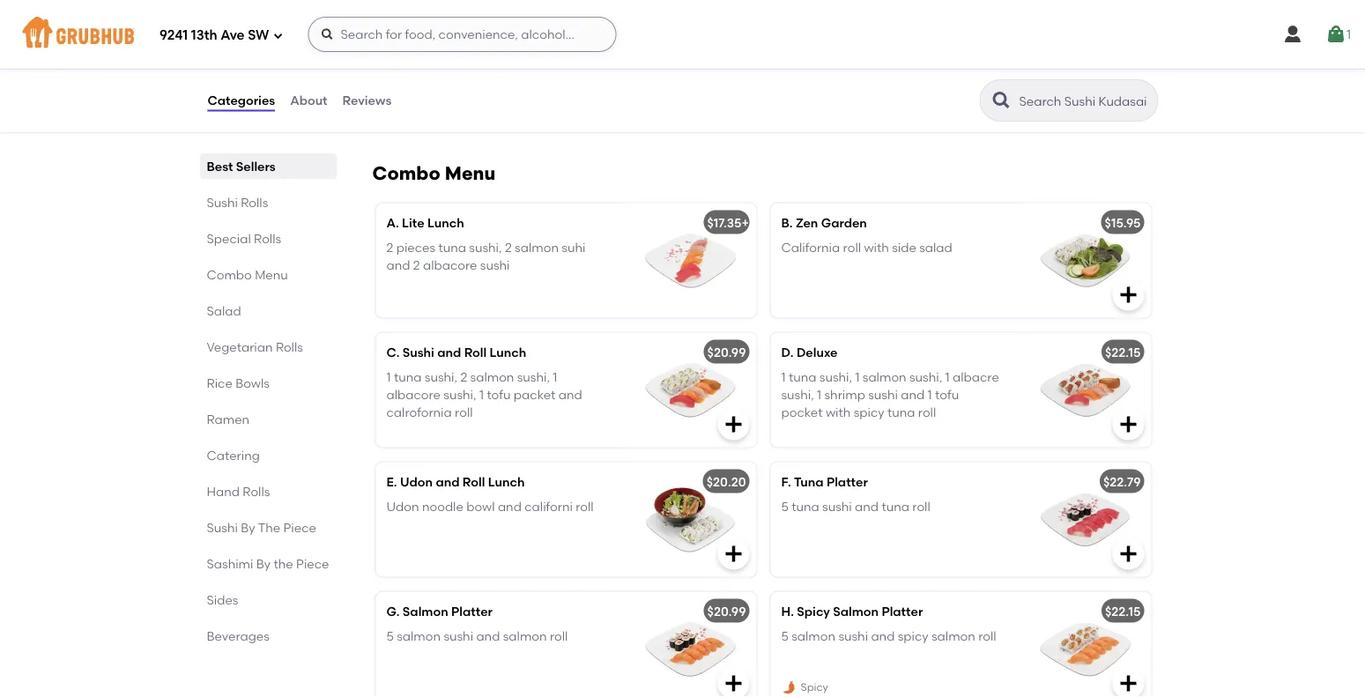 Task type: locate. For each thing, give the bounding box(es) containing it.
platter up 5 salmon sushi and spicy salmon roll
[[882, 604, 923, 619]]

spicy inside the broiled eel on top of tempura shrimp, spicy tuna, and avocado roll with unagi and sriracha sauce.
[[828, 65, 859, 80]]

by inside tab
[[256, 556, 271, 571]]

$20.99 left d.
[[708, 345, 746, 360]]

2 down c. sushi and roll lunch
[[461, 370, 467, 385]]

lunch for e. udon and roll lunch
[[488, 474, 525, 489]]

ave
[[221, 27, 245, 43]]

with down the shrimp,
[[782, 83, 807, 98]]

piece inside tab
[[296, 556, 329, 571]]

unagi
[[810, 83, 844, 98]]

rolls for hand rolls
[[243, 484, 270, 499]]

2 tofu from the left
[[935, 387, 959, 402]]

1 horizontal spatial tofu
[[935, 387, 959, 402]]

combo down the special
[[207, 267, 252, 282]]

roll right house
[[428, 22, 450, 37]]

1 vertical spatial combo menu
[[207, 267, 288, 282]]

sushi rolls tab
[[207, 193, 330, 212]]

0 vertical spatial sushi
[[207, 195, 238, 210]]

1 vertical spatial albacore
[[387, 387, 441, 402]]

pieces
[[396, 240, 436, 255]]

1 vertical spatial on
[[465, 83, 480, 98]]

0 horizontal spatial combo menu
[[207, 267, 288, 282]]

5 down f.
[[782, 499, 789, 514]]

lunch
[[428, 215, 464, 230], [490, 345, 527, 360], [488, 474, 525, 489]]

$20.20
[[707, 474, 746, 489]]

a. lite lunch image
[[625, 203, 757, 318]]

sashimi by the piece tab
[[207, 555, 330, 573]]

tuna inside 2 pieces tuna sushi, 2 salmon suhi and 2 albacore sushi
[[439, 240, 466, 255]]

platter up 5 tuna sushi and tuna roll
[[827, 474, 868, 489]]

search icon image
[[991, 90, 1013, 111]]

on inside california roll around avocado, tuna, tomato, cucumber and mayo mix. unagi sauce on top.
[[465, 83, 480, 98]]

with
[[782, 83, 807, 98], [864, 240, 889, 255], [826, 405, 851, 420]]

1 vertical spatial udon
[[387, 499, 419, 514]]

0 vertical spatial $22.15
[[1106, 345, 1141, 360]]

2 vertical spatial with
[[826, 405, 851, 420]]

rolls right hand
[[243, 484, 270, 499]]

tuna, up mix.
[[575, 47, 606, 62]]

california roll with side salad
[[782, 240, 953, 255]]

1 horizontal spatial with
[[826, 405, 851, 420]]

1 vertical spatial with
[[864, 240, 889, 255]]

special rolls
[[207, 231, 281, 246]]

and inside california roll around avocado, tuna, tomato, cucumber and mayo mix. unagi sauce on top.
[[502, 65, 526, 80]]

and
[[502, 65, 526, 80], [896, 65, 920, 80], [847, 83, 871, 98], [387, 258, 410, 273], [438, 345, 461, 360], [559, 387, 583, 402], [901, 387, 925, 402], [436, 474, 460, 489], [498, 499, 522, 514], [855, 499, 879, 514], [476, 629, 500, 644], [871, 629, 895, 644]]

vegetarian rolls
[[207, 339, 303, 354]]

1 horizontal spatial tuna
[[794, 474, 824, 489]]

about
[[290, 93, 328, 108]]

combo
[[373, 162, 441, 184], [207, 267, 252, 282]]

0 vertical spatial albacore
[[423, 258, 477, 273]]

2 inside 1 tuna sushi, 2 salmon sushi, 1 albacore sushi, 1 tofu packet and calrofornia roll
[[461, 370, 467, 385]]

rolls down sellers
[[241, 195, 268, 210]]

california up tomato,
[[387, 47, 445, 62]]

1 vertical spatial tuna
[[794, 474, 824, 489]]

zen
[[796, 215, 818, 230]]

by
[[241, 520, 255, 535], [256, 556, 271, 571]]

spicy image
[[782, 680, 797, 696]]

shrimp
[[825, 387, 866, 402]]

sushi by the piece
[[207, 520, 316, 535]]

svg image for c. sushi and roll lunch image
[[723, 414, 745, 435]]

rolls for sushi rolls
[[241, 195, 268, 210]]

2 down "pieces"
[[413, 258, 420, 273]]

svg image for e. udon and roll lunch image
[[723, 543, 745, 565]]

roll up 1 tuna sushi, 2 salmon sushi, 1 albacore sushi, 1 tofu packet and calrofornia roll
[[464, 345, 487, 360]]

1 tuna sushi, 2 salmon sushi, 1 albacore sushi, 1 tofu packet and calrofornia roll
[[387, 370, 583, 420]]

1 horizontal spatial combo
[[373, 162, 441, 184]]

vegetarian rolls tab
[[207, 338, 330, 356]]

salmon
[[515, 240, 559, 255], [470, 370, 514, 385], [863, 370, 907, 385], [397, 629, 441, 644], [503, 629, 547, 644], [792, 629, 836, 644], [932, 629, 976, 644]]

2 vertical spatial sushi
[[207, 520, 238, 535]]

1 horizontal spatial platter
[[827, 474, 868, 489]]

salmon
[[403, 604, 449, 619], [833, 604, 879, 619]]

tomato,
[[387, 65, 434, 80]]

spicy right h. at the bottom of page
[[797, 604, 830, 619]]

0 horizontal spatial tuna
[[453, 22, 482, 37]]

rolls inside sushi rolls 'tab'
[[241, 195, 268, 210]]

0 horizontal spatial california
[[387, 47, 445, 62]]

combo menu down special rolls
[[207, 267, 288, 282]]

and up top.
[[502, 65, 526, 80]]

menu inside tab
[[255, 267, 288, 282]]

1 tofu from the left
[[487, 387, 511, 402]]

salmon right the g.
[[403, 604, 449, 619]]

tuna
[[439, 240, 466, 255], [394, 370, 422, 385], [789, 370, 817, 385], [888, 405, 916, 420], [792, 499, 820, 514], [882, 499, 910, 514]]

sushi by the piece tab
[[207, 518, 330, 537]]

platter
[[827, 474, 868, 489], [451, 604, 493, 619], [882, 604, 923, 619]]

0 vertical spatial spicy
[[828, 65, 859, 80]]

sushi inside 'tab'
[[207, 195, 238, 210]]

0 horizontal spatial salmon
[[403, 604, 449, 619]]

sushi
[[480, 258, 510, 273], [869, 387, 898, 402], [823, 499, 852, 514], [444, 629, 473, 644], [839, 629, 868, 644]]

1 horizontal spatial combo menu
[[373, 162, 496, 184]]

and up sriracha
[[896, 65, 920, 80]]

on inside the broiled eel on top of tempura shrimp, spicy tuna, and avocado roll with unagi and sriracha sauce.
[[847, 47, 862, 62]]

1
[[1347, 27, 1352, 42], [387, 370, 391, 385], [553, 370, 558, 385], [782, 370, 786, 385], [856, 370, 860, 385], [946, 370, 950, 385], [480, 387, 484, 402], [817, 387, 822, 402], [928, 387, 932, 402]]

1 salmon from the left
[[403, 604, 449, 619]]

svg image for $20.99
[[723, 673, 745, 694]]

0 horizontal spatial by
[[241, 520, 255, 535]]

roll inside california roll around avocado, tuna, tomato, cucumber and mayo mix. unagi sauce on top.
[[448, 47, 466, 62]]

with down the shrimp
[[826, 405, 851, 420]]

spicy
[[828, 65, 859, 80], [854, 405, 885, 420], [898, 629, 929, 644]]

combo menu
[[373, 162, 496, 184], [207, 267, 288, 282]]

0 vertical spatial california
[[387, 47, 445, 62]]

2 horizontal spatial with
[[864, 240, 889, 255]]

tuna,
[[575, 47, 606, 62], [862, 65, 893, 80]]

rolls up combo menu tab
[[254, 231, 281, 246]]

and up 1 tuna sushi, 2 salmon sushi, 1 albacore sushi, 1 tofu packet and calrofornia roll
[[438, 345, 461, 360]]

sushi down hand
[[207, 520, 238, 535]]

best sellers
[[207, 159, 276, 174]]

piece
[[283, 520, 316, 535], [296, 556, 329, 571]]

udon down e.
[[387, 499, 419, 514]]

$15.95
[[1105, 215, 1141, 230]]

1 tuna sushi, 1 salmon sushi, 1 albacre sushi, 1 shrimp sushi and 1 tofu pocket with spicy tuna roll
[[782, 370, 1000, 420]]

1 vertical spatial piece
[[296, 556, 329, 571]]

1 vertical spatial by
[[256, 556, 271, 571]]

albacre
[[953, 370, 1000, 385]]

platter for g. salmon platter
[[451, 604, 493, 619]]

california inside california roll around avocado, tuna, tomato, cucumber and mayo mix. unagi sauce on top.
[[387, 47, 445, 62]]

combo menu inside tab
[[207, 267, 288, 282]]

roll
[[428, 22, 450, 37], [464, 345, 487, 360], [463, 474, 485, 489]]

top
[[865, 47, 885, 62]]

sriracha
[[873, 83, 922, 98]]

1 vertical spatial spicy
[[801, 681, 829, 694]]

by for the
[[241, 520, 255, 535]]

roll inside 1 tuna sushi, 1 salmon sushi, 1 albacre sushi, 1 shrimp sushi and 1 tofu pocket with spicy tuna roll
[[919, 405, 937, 420]]

menu
[[445, 162, 496, 184], [255, 267, 288, 282]]

Search Sushi Kudasai search field
[[1018, 93, 1153, 109]]

california for zen
[[782, 240, 840, 255]]

beverages tab
[[207, 627, 330, 645]]

and up noodle
[[436, 474, 460, 489]]

roll for udon
[[463, 474, 485, 489]]

$20.99 for 1 tuna sushi, 2 salmon sushi, 1 albacore sushi, 1 tofu packet and calrofornia roll
[[708, 345, 746, 360]]

spicy inside 1 tuna sushi, 1 salmon sushi, 1 albacre sushi, 1 shrimp sushi and 1 tofu pocket with spicy tuna roll
[[854, 405, 885, 420]]

sides tab
[[207, 591, 330, 609]]

tuna right f.
[[794, 474, 824, 489]]

5 salmon sushi and spicy salmon roll
[[782, 629, 997, 644]]

eel
[[826, 47, 844, 62]]

menu up "salad" tab
[[255, 267, 288, 282]]

1 vertical spatial spicy
[[854, 405, 885, 420]]

combo menu tab
[[207, 265, 330, 284]]

0 vertical spatial tuna,
[[575, 47, 606, 62]]

h.
[[782, 604, 794, 619]]

hand rolls tab
[[207, 482, 330, 501]]

2 down a.
[[387, 240, 393, 255]]

1 vertical spatial sushi
[[403, 345, 435, 360]]

1 $20.99 from the top
[[708, 345, 746, 360]]

udon right e.
[[400, 474, 433, 489]]

spicy down eel
[[828, 65, 859, 80]]

5
[[782, 499, 789, 514], [387, 629, 394, 644], [782, 629, 789, 644]]

1 vertical spatial menu
[[255, 267, 288, 282]]

1 vertical spatial $20.99
[[708, 604, 746, 619]]

0 vertical spatial combo menu
[[373, 162, 496, 184]]

svg image inside 1 button
[[1326, 24, 1347, 45]]

0 vertical spatial on
[[847, 47, 862, 62]]

0 vertical spatial combo
[[373, 162, 441, 184]]

tuna, inside the broiled eel on top of tempura shrimp, spicy tuna, and avocado roll with unagi and sriracha sauce.
[[862, 65, 893, 80]]

and down "pieces"
[[387, 258, 410, 273]]

prince dragon image
[[1020, 10, 1152, 125]]

hand
[[207, 484, 240, 499]]

1 $22.15 from the top
[[1106, 345, 1141, 360]]

calrofornia
[[387, 405, 452, 420]]

tofu left the packet
[[487, 387, 511, 402]]

tuna up the around on the left of the page
[[453, 22, 482, 37]]

lunch up "udon noodle bowl and californi roll"
[[488, 474, 525, 489]]

sushi inside tab
[[207, 520, 238, 535]]

rolls inside special rolls tab
[[254, 231, 281, 246]]

tuna, down top
[[862, 65, 893, 80]]

1 vertical spatial tuna,
[[862, 65, 893, 80]]

1 horizontal spatial by
[[256, 556, 271, 571]]

2 $22.15 from the top
[[1106, 604, 1141, 619]]

menu up "a. lite lunch"
[[445, 162, 496, 184]]

rolls inside vegetarian rolls tab
[[276, 339, 303, 354]]

udon
[[400, 474, 433, 489], [387, 499, 419, 514]]

by inside tab
[[241, 520, 255, 535]]

salmon inside 1 tuna sushi, 1 salmon sushi, 1 albacre sushi, 1 shrimp sushi and 1 tofu pocket with spicy tuna roll
[[863, 370, 907, 385]]

sushi down 'best'
[[207, 195, 238, 210]]

2 vertical spatial lunch
[[488, 474, 525, 489]]

f. tuna platter image
[[1020, 462, 1152, 577]]

rolls down "salad" tab
[[276, 339, 303, 354]]

sushi
[[207, 195, 238, 210], [403, 345, 435, 360], [207, 520, 238, 535]]

$20.99 left h. at the bottom of page
[[708, 604, 746, 619]]

0 horizontal spatial menu
[[255, 267, 288, 282]]

sauce.
[[925, 83, 965, 98]]

1 horizontal spatial on
[[847, 47, 862, 62]]

piece inside tab
[[283, 520, 316, 535]]

albacore up calrofornia
[[387, 387, 441, 402]]

0 horizontal spatial tuna,
[[575, 47, 606, 62]]

and inside 1 tuna sushi, 2 salmon sushi, 1 albacore sushi, 1 tofu packet and calrofornia roll
[[559, 387, 583, 402]]

1 vertical spatial lunch
[[490, 345, 527, 360]]

spicy right spicy image
[[801, 681, 829, 694]]

1 vertical spatial combo
[[207, 267, 252, 282]]

spicy down the shrimp
[[854, 405, 885, 420]]

shrimp,
[[782, 65, 826, 80]]

sushi for sushi by the piece
[[207, 520, 238, 535]]

and down g. salmon platter
[[476, 629, 500, 644]]

5 down h. at the bottom of page
[[782, 629, 789, 644]]

0 horizontal spatial combo
[[207, 267, 252, 282]]

with left side
[[864, 240, 889, 255]]

$22.15
[[1106, 345, 1141, 360], [1106, 604, 1141, 619]]

1 horizontal spatial tuna,
[[862, 65, 893, 80]]

tuna
[[453, 22, 482, 37], [794, 474, 824, 489]]

packet
[[514, 387, 556, 402]]

c. sushi and roll lunch image
[[625, 333, 757, 447]]

on right eel
[[847, 47, 862, 62]]

svg image
[[1326, 24, 1347, 45], [320, 27, 335, 41], [1118, 91, 1140, 112], [723, 414, 745, 435], [1118, 414, 1140, 435], [723, 543, 745, 565]]

salmon up 5 salmon sushi and spicy salmon roll
[[833, 604, 879, 619]]

sushi inside 1 tuna sushi, 1 salmon sushi, 1 albacre sushi, 1 shrimp sushi and 1 tofu pocket with spicy tuna roll
[[869, 387, 898, 402]]

2 vertical spatial spicy
[[898, 629, 929, 644]]

on down cucumber
[[465, 83, 480, 98]]

rolls inside hand rolls tab
[[243, 484, 270, 499]]

1 horizontal spatial salmon
[[833, 604, 879, 619]]

combo up "lite"
[[373, 162, 441, 184]]

california down zen
[[782, 240, 840, 255]]

e. udon and roll lunch image
[[625, 462, 757, 577]]

lunch right "lite"
[[428, 215, 464, 230]]

cucumber
[[437, 65, 499, 80]]

0 horizontal spatial tofu
[[487, 387, 511, 402]]

0 vertical spatial by
[[241, 520, 255, 535]]

sellers
[[236, 159, 276, 174]]

spicy down h. spicy salmon platter
[[898, 629, 929, 644]]

tofu down albacre
[[935, 387, 959, 402]]

and right the packet
[[559, 387, 583, 402]]

roll up bowl
[[463, 474, 485, 489]]

lunch up 1 tuna sushi, 2 salmon sushi, 1 albacore sushi, 1 tofu packet and calrofornia roll
[[490, 345, 527, 360]]

combo menu up "a. lite lunch"
[[373, 162, 496, 184]]

1 vertical spatial roll
[[464, 345, 487, 360]]

roll inside the broiled eel on top of tempura shrimp, spicy tuna, and avocado roll with unagi and sriracha sauce.
[[979, 65, 997, 80]]

albacore
[[423, 258, 477, 273], [387, 387, 441, 402]]

house roll tuna image
[[625, 10, 757, 125]]

0 vertical spatial menu
[[445, 162, 496, 184]]

a. lite lunch
[[387, 215, 464, 230]]

1 horizontal spatial california
[[782, 240, 840, 255]]

2 pieces tuna sushi, 2 salmon suhi and 2 albacore sushi
[[387, 240, 586, 273]]

salad
[[207, 303, 241, 318]]

$22.15 for 5 salmon sushi and salmon roll
[[1106, 604, 1141, 619]]

tuna inside 1 tuna sushi, 2 salmon sushi, 1 albacore sushi, 1 tofu packet and calrofornia roll
[[394, 370, 422, 385]]

2 vertical spatial roll
[[463, 474, 485, 489]]

sashimi by the piece
[[207, 556, 329, 571]]

0 vertical spatial $20.99
[[708, 345, 746, 360]]

and inside 2 pieces tuna sushi, 2 salmon suhi and 2 albacore sushi
[[387, 258, 410, 273]]

sushi right c.
[[403, 345, 435, 360]]

0 horizontal spatial on
[[465, 83, 480, 98]]

0 horizontal spatial platter
[[451, 604, 493, 619]]

1 vertical spatial $22.15
[[1106, 604, 1141, 619]]

california
[[387, 47, 445, 62], [782, 240, 840, 255]]

deluxe
[[797, 345, 838, 360]]

h. spicy salmon platter
[[782, 604, 923, 619]]

platter up 5 salmon sushi and salmon roll
[[451, 604, 493, 619]]

svg image
[[1283, 24, 1304, 45], [273, 30, 283, 41], [1118, 284, 1140, 305], [1118, 543, 1140, 565], [723, 673, 745, 694], [1118, 673, 1140, 694]]

side
[[892, 240, 917, 255]]

sushi,
[[469, 240, 502, 255], [425, 370, 458, 385], [517, 370, 550, 385], [820, 370, 853, 385], [910, 370, 943, 385], [444, 387, 477, 402], [782, 387, 814, 402]]

+
[[742, 215, 749, 230]]

and right the shrimp
[[901, 387, 925, 402]]

1 vertical spatial california
[[782, 240, 840, 255]]

0 vertical spatial lunch
[[428, 215, 464, 230]]

0 vertical spatial piece
[[283, 520, 316, 535]]

0 vertical spatial with
[[782, 83, 807, 98]]

$20.99 for 5 salmon sushi and salmon roll
[[708, 604, 746, 619]]

sushi rolls
[[207, 195, 268, 210]]

5 down the g.
[[387, 629, 394, 644]]

e.
[[387, 474, 397, 489]]

1 button
[[1326, 19, 1352, 50]]

albacore down "pieces"
[[423, 258, 477, 273]]

2 $20.99 from the top
[[708, 604, 746, 619]]

0 horizontal spatial with
[[782, 83, 807, 98]]

Search for food, convenience, alcohol... search field
[[308, 17, 617, 52]]



Task type: describe. For each thing, give the bounding box(es) containing it.
vegetarian
[[207, 339, 273, 354]]

b. zen garden image
[[1020, 203, 1152, 318]]

noodle
[[422, 499, 464, 514]]

mayo
[[528, 65, 562, 80]]

tempura
[[903, 47, 955, 62]]

a.
[[387, 215, 399, 230]]

broiled eel on top of tempura shrimp, spicy tuna, and avocado roll with unagi and sriracha sauce. button
[[771, 10, 1152, 125]]

$22.79
[[1104, 474, 1141, 489]]

d. deluxe image
[[1020, 333, 1152, 447]]

b.
[[782, 215, 793, 230]]

of
[[888, 47, 900, 62]]

g.
[[387, 604, 400, 619]]

categories
[[208, 93, 275, 108]]

svg image for $15.95
[[1118, 284, 1140, 305]]

h. spicy salmon platter image
[[1020, 592, 1152, 697]]

california roll around avocado, tuna, tomato, cucumber and mayo mix. unagi sauce on top.
[[387, 47, 606, 98]]

pocket
[[782, 405, 823, 420]]

albacore inside 2 pieces tuna sushi, 2 salmon suhi and 2 albacore sushi
[[423, 258, 477, 273]]

unagi
[[387, 83, 423, 98]]

around
[[469, 47, 513, 62]]

$17.35
[[707, 215, 742, 230]]

rice
[[207, 376, 233, 391]]

beverages
[[207, 629, 270, 644]]

f.
[[782, 474, 792, 489]]

d.
[[782, 345, 794, 360]]

e. udon and roll lunch
[[387, 474, 525, 489]]

svg image for the prince dragon image
[[1118, 91, 1140, 112]]

salmon inside 1 tuna sushi, 2 salmon sushi, 1 albacore sushi, 1 tofu packet and calrofornia roll
[[470, 370, 514, 385]]

albacore inside 1 tuna sushi, 2 salmon sushi, 1 albacore sushi, 1 tofu packet and calrofornia roll
[[387, 387, 441, 402]]

ramen
[[207, 412, 250, 427]]

0 vertical spatial spicy
[[797, 604, 830, 619]]

rice bowls
[[207, 376, 270, 391]]

rice bowls tab
[[207, 374, 330, 392]]

special rolls tab
[[207, 229, 330, 248]]

1 inside button
[[1347, 27, 1352, 42]]

and right "unagi" at the right of page
[[847, 83, 871, 98]]

bowls
[[236, 376, 270, 391]]

0 vertical spatial udon
[[400, 474, 433, 489]]

c.
[[387, 345, 400, 360]]

tofu inside 1 tuna sushi, 1 salmon sushi, 1 albacre sushi, 1 shrimp sushi and 1 tofu pocket with spicy tuna roll
[[935, 387, 959, 402]]

5 for 5 salmon sushi and salmon roll
[[387, 629, 394, 644]]

the
[[274, 556, 293, 571]]

2 horizontal spatial platter
[[882, 604, 923, 619]]

with inside the broiled eel on top of tempura shrimp, spicy tuna, and avocado roll with unagi and sriracha sauce.
[[782, 83, 807, 98]]

f. tuna platter
[[782, 474, 868, 489]]

combo inside tab
[[207, 267, 252, 282]]

main navigation navigation
[[0, 0, 1366, 69]]

sushi for 5 salmon sushi and salmon roll
[[444, 629, 473, 644]]

sushi, inside 2 pieces tuna sushi, 2 salmon suhi and 2 albacore sushi
[[469, 240, 502, 255]]

californi
[[525, 499, 573, 514]]

rolls for vegetarian rolls
[[276, 339, 303, 354]]

sw
[[248, 27, 269, 43]]

1 horizontal spatial menu
[[445, 162, 496, 184]]

and down "f. tuna platter"
[[855, 499, 879, 514]]

tuna, inside california roll around avocado, tuna, tomato, cucumber and mayo mix. unagi sauce on top.
[[575, 47, 606, 62]]

sushi for 5 tuna sushi and tuna roll
[[823, 499, 852, 514]]

special
[[207, 231, 251, 246]]

9241 13th ave sw
[[160, 27, 269, 43]]

house
[[387, 22, 425, 37]]

catering
[[207, 448, 260, 463]]

roll inside 1 tuna sushi, 2 salmon sushi, 1 albacore sushi, 1 tofu packet and calrofornia roll
[[455, 405, 473, 420]]

9241
[[160, 27, 188, 43]]

d. deluxe
[[782, 345, 838, 360]]

sides
[[207, 592, 238, 607]]

piece for sushi by the piece
[[283, 520, 316, 535]]

g. salmon platter image
[[625, 592, 757, 697]]

$22.15 for 1 tuna sushi, 2 salmon sushi, 1 albacore sushi, 1 tofu packet and calrofornia roll
[[1106, 345, 1141, 360]]

g. salmon platter
[[387, 604, 493, 619]]

5 salmon sushi and salmon roll
[[387, 629, 568, 644]]

the
[[258, 520, 281, 535]]

salad
[[920, 240, 953, 255]]

suhi
[[562, 240, 586, 255]]

ramen tab
[[207, 410, 330, 428]]

categories button
[[207, 69, 276, 132]]

garden
[[821, 215, 867, 230]]

best sellers tab
[[207, 157, 330, 175]]

5 for 5 tuna sushi and tuna roll
[[782, 499, 789, 514]]

2 left suhi
[[505, 240, 512, 255]]

mix.
[[565, 65, 590, 80]]

and right bowl
[[498, 499, 522, 514]]

b. zen garden
[[782, 215, 867, 230]]

sauce
[[426, 83, 462, 98]]

0 vertical spatial tuna
[[453, 22, 482, 37]]

0 vertical spatial roll
[[428, 22, 450, 37]]

$17.35 +
[[707, 215, 749, 230]]

broiled eel on top of tempura shrimp, spicy tuna, and avocado roll with unagi and sriracha sauce.
[[782, 47, 997, 98]]

5 for 5 salmon sushi and spicy salmon roll
[[782, 629, 789, 644]]

and inside 1 tuna sushi, 1 salmon sushi, 1 albacre sushi, 1 shrimp sushi and 1 tofu pocket with spicy tuna roll
[[901, 387, 925, 402]]

reviews
[[343, 93, 392, 108]]

svg image for $22.15
[[1118, 673, 1140, 694]]

bowl
[[467, 499, 495, 514]]

2 salmon from the left
[[833, 604, 879, 619]]

sushi inside 2 pieces tuna sushi, 2 salmon suhi and 2 albacore sushi
[[480, 258, 510, 273]]

avocado,
[[516, 47, 572, 62]]

platter for f. tuna platter
[[827, 474, 868, 489]]

with inside 1 tuna sushi, 1 salmon sushi, 1 albacre sushi, 1 shrimp sushi and 1 tofu pocket with spicy tuna roll
[[826, 405, 851, 420]]

c. sushi and roll lunch
[[387, 345, 527, 360]]

avocado
[[923, 65, 976, 80]]

house roll tuna
[[387, 22, 482, 37]]

hand rolls
[[207, 484, 270, 499]]

udon noodle bowl and californi roll
[[387, 499, 594, 514]]

5 tuna sushi and tuna roll
[[782, 499, 931, 514]]

sashimi
[[207, 556, 253, 571]]

svg image for $22.79
[[1118, 543, 1140, 565]]

sushi for sushi rolls
[[207, 195, 238, 210]]

california for roll
[[387, 47, 445, 62]]

top.
[[483, 83, 506, 98]]

by for the
[[256, 556, 271, 571]]

best
[[207, 159, 233, 174]]

lite
[[402, 215, 425, 230]]

reviews button
[[342, 69, 393, 132]]

sushi for 5 salmon sushi and spicy salmon roll
[[839, 629, 868, 644]]

and down h. spicy salmon platter
[[871, 629, 895, 644]]

about button
[[289, 69, 328, 132]]

piece for sashimi by the piece
[[296, 556, 329, 571]]

lunch for c. sushi and roll lunch
[[490, 345, 527, 360]]

catering tab
[[207, 446, 330, 465]]

salmon inside 2 pieces tuna sushi, 2 salmon suhi and 2 albacore sushi
[[515, 240, 559, 255]]

salad tab
[[207, 302, 330, 320]]

rolls for special rolls
[[254, 231, 281, 246]]

svg image for the d. deluxe image
[[1118, 414, 1140, 435]]

roll for sushi
[[464, 345, 487, 360]]

tofu inside 1 tuna sushi, 2 salmon sushi, 1 albacore sushi, 1 tofu packet and calrofornia roll
[[487, 387, 511, 402]]

13th
[[191, 27, 217, 43]]



Task type: vqa. For each thing, say whether or not it's contained in the screenshot.
your The On
no



